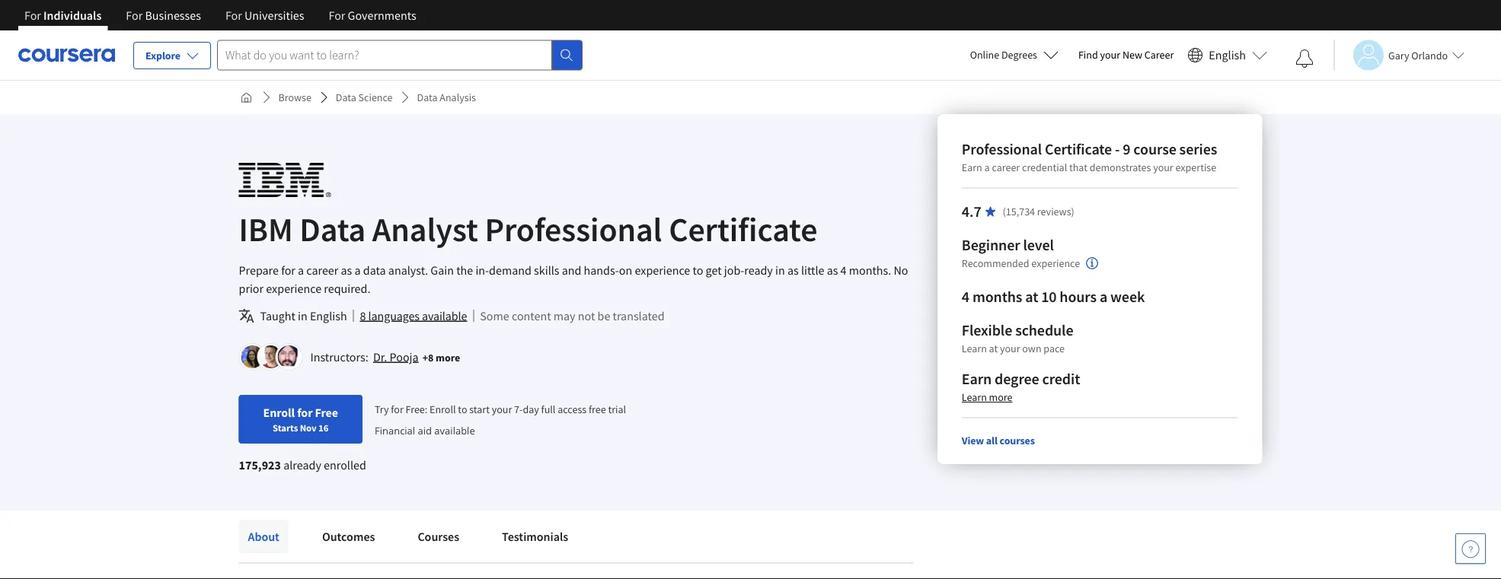 Task type: describe. For each thing, give the bounding box(es) containing it.
hours
[[1060, 288, 1097, 307]]

full
[[541, 403, 556, 417]]

instructors: dr. pooja +8 more
[[311, 350, 460, 365]]

a left week
[[1100, 288, 1108, 307]]

businesses
[[145, 8, 201, 23]]

outcomes link
[[313, 520, 384, 554]]

testimonials
[[502, 530, 569, 545]]

the
[[457, 263, 473, 278]]

degree
[[995, 370, 1040, 389]]

a left the data
[[355, 263, 361, 278]]

own
[[1023, 342, 1042, 356]]

find
[[1079, 48, 1099, 62]]

find your new career
[[1079, 48, 1175, 62]]

dr. pooja link
[[373, 350, 419, 365]]

free
[[589, 403, 606, 417]]

for for individuals
[[24, 8, 41, 23]]

prepare
[[239, 263, 279, 278]]

your inside flexible schedule learn at your own pace
[[1000, 342, 1021, 356]]

starts
[[273, 422, 298, 434]]

hands-
[[584, 263, 619, 278]]

course
[[1134, 140, 1177, 159]]

expertise
[[1176, 161, 1217, 175]]

gain
[[431, 263, 454, 278]]

for for universities
[[225, 8, 242, 23]]

english button
[[1182, 30, 1274, 80]]

your inside 'find your new career' link
[[1101, 48, 1121, 62]]

courses
[[1000, 434, 1035, 448]]

information about difficulty level pre-requisites. image
[[1087, 258, 1099, 270]]

learn inside 'earn degree credit learn more'
[[962, 391, 987, 405]]

for universities
[[225, 8, 304, 23]]

+8
[[423, 351, 434, 365]]

8 languages available
[[360, 309, 467, 324]]

flexible
[[962, 321, 1013, 340]]

1 horizontal spatial experience
[[635, 263, 691, 278]]

a inside the professional certificate - 9 course series earn a career credential that demonstrates your expertise
[[985, 161, 990, 175]]

for individuals
[[24, 8, 102, 23]]

learn more link
[[962, 391, 1013, 405]]

to inside prepare for a career as a data analyst. gain the in-demand skills and hands-on experience to get job-ready in as little as 4 months. no prior experience required.
[[693, 263, 704, 278]]

financial
[[375, 424, 415, 438]]

english inside english button
[[1210, 48, 1247, 63]]

in inside prepare for a career as a data analyst. gain the in-demand skills and hands-on experience to get job-ready in as little as 4 months. no prior experience required.
[[776, 263, 785, 278]]

0 horizontal spatial in
[[298, 309, 308, 324]]

joseph santarcangelo image
[[259, 346, 282, 369]]

coursera image
[[18, 43, 115, 67]]

1 horizontal spatial 4
[[962, 288, 970, 307]]

get
[[706, 263, 722, 278]]

rav ahuja image
[[278, 346, 301, 369]]

beginner level
[[962, 236, 1055, 255]]

ibm
[[239, 208, 293, 250]]

2 as from the left
[[788, 263, 799, 278]]

orlando
[[1412, 48, 1449, 62]]

9
[[1123, 140, 1131, 159]]

may
[[554, 309, 576, 324]]

required.
[[324, 281, 371, 296]]

(15,734
[[1003, 205, 1036, 219]]

financial aid available button
[[375, 424, 475, 438]]

dr. pooja image
[[241, 346, 264, 369]]

ibm data analyst professional certificate
[[239, 208, 818, 250]]

free
[[315, 405, 338, 421]]

aid
[[418, 424, 432, 438]]

job-
[[724, 263, 745, 278]]

gary
[[1389, 48, 1410, 62]]

career inside the professional certificate - 9 course series earn a career credential that demonstrates your expertise
[[992, 161, 1020, 175]]

4 inside prepare for a career as a data analyst. gain the in-demand skills and hands-on experience to get job-ready in as little as 4 months. no prior experience required.
[[841, 263, 847, 278]]

10
[[1042, 288, 1057, 307]]

explore
[[146, 49, 181, 62]]

outcomes
[[322, 530, 375, 545]]

and
[[562, 263, 582, 278]]

analysis
[[440, 91, 476, 104]]

credential
[[1023, 161, 1068, 175]]

What do you want to learn? text field
[[217, 40, 552, 70]]

analyst
[[372, 208, 478, 250]]

trial
[[608, 403, 626, 417]]

certificate inside the professional certificate - 9 course series earn a career credential that demonstrates your expertise
[[1045, 140, 1113, 159]]

months.
[[849, 263, 892, 278]]

access
[[558, 403, 587, 417]]

series
[[1180, 140, 1218, 159]]

career
[[1145, 48, 1175, 62]]

beginner
[[962, 236, 1021, 255]]

available inside try for free: enroll to start your 7-day full access free trial financial aid available
[[435, 424, 475, 438]]

enroll inside try for free: enroll to start your 7-day full access free trial financial aid available
[[430, 403, 456, 417]]

instructors:
[[311, 350, 369, 365]]

demonstrates
[[1090, 161, 1152, 175]]

3 as from the left
[[827, 263, 839, 278]]

earn inside the professional certificate - 9 course series earn a career credential that demonstrates your expertise
[[962, 161, 983, 175]]

science
[[359, 91, 393, 104]]

not
[[578, 309, 595, 324]]

to inside try for free: enroll to start your 7-day full access free trial financial aid available
[[458, 403, 467, 417]]

16
[[319, 422, 329, 434]]

data analysis
[[417, 91, 476, 104]]

about
[[248, 530, 280, 545]]

8 languages available button
[[360, 307, 467, 325]]



Task type: vqa. For each thing, say whether or not it's contained in the screenshot.
the top learning
no



Task type: locate. For each thing, give the bounding box(es) containing it.
professional up credential
[[962, 140, 1043, 159]]

as right 'little'
[[827, 263, 839, 278]]

help center image
[[1462, 540, 1481, 559]]

2 horizontal spatial as
[[827, 263, 839, 278]]

english down required.
[[310, 309, 347, 324]]

at inside flexible schedule learn at your own pace
[[990, 342, 998, 356]]

prior
[[239, 281, 264, 296]]

data
[[363, 263, 386, 278]]

8
[[360, 309, 366, 324]]

try for free: enroll to start your 7-day full access free trial financial aid available
[[375, 403, 626, 438]]

individuals
[[44, 8, 102, 23]]

reviews)
[[1038, 205, 1075, 219]]

analyst.
[[388, 263, 428, 278]]

4 for from the left
[[329, 8, 345, 23]]

for right try
[[391, 403, 404, 417]]

3 for from the left
[[225, 8, 242, 23]]

browse link
[[272, 84, 318, 111]]

free:
[[406, 403, 428, 417]]

already
[[284, 458, 321, 473]]

available up '+8 more' button
[[422, 309, 467, 324]]

for up nov
[[297, 405, 313, 421]]

1 horizontal spatial in
[[776, 263, 785, 278]]

enroll right free:
[[430, 403, 456, 417]]

credit
[[1043, 370, 1081, 389]]

data analysis link
[[411, 84, 482, 111]]

professional certificate - 9 course series earn a career credential that demonstrates your expertise
[[962, 140, 1218, 175]]

0 vertical spatial available
[[422, 309, 467, 324]]

for left governments
[[329, 8, 345, 23]]

career left credential
[[992, 161, 1020, 175]]

some content may not be translated
[[480, 309, 665, 324]]

in right ready
[[776, 263, 785, 278]]

0 vertical spatial 4
[[841, 263, 847, 278]]

your left 'own'
[[1000, 342, 1021, 356]]

1 learn from the top
[[962, 342, 987, 356]]

2 learn from the top
[[962, 391, 987, 405]]

1 vertical spatial earn
[[962, 370, 992, 389]]

earn degree credit learn more
[[962, 370, 1081, 405]]

for businesses
[[126, 8, 201, 23]]

certificate up that
[[1045, 140, 1113, 159]]

available inside button
[[422, 309, 467, 324]]

more for credit
[[990, 391, 1013, 405]]

0 horizontal spatial professional
[[485, 208, 663, 250]]

enroll for free starts nov 16
[[263, 405, 338, 434]]

day
[[523, 403, 539, 417]]

+8 more button
[[423, 350, 460, 365]]

for left businesses
[[126, 8, 143, 23]]

for inside enroll for free starts nov 16
[[297, 405, 313, 421]]

for
[[281, 263, 296, 278], [391, 403, 404, 417], [297, 405, 313, 421]]

enrolled
[[324, 458, 366, 473]]

skills
[[534, 263, 560, 278]]

online degrees button
[[958, 38, 1071, 72]]

be
[[598, 309, 611, 324]]

data left science
[[336, 91, 356, 104]]

learn up view
[[962, 391, 987, 405]]

demand
[[489, 263, 532, 278]]

that
[[1070, 161, 1088, 175]]

1 for from the left
[[24, 8, 41, 23]]

view
[[962, 434, 985, 448]]

for for governments
[[329, 8, 345, 23]]

for inside prepare for a career as a data analyst. gain the in-demand skills and hands-on experience to get job-ready in as little as 4 months. no prior experience required.
[[281, 263, 296, 278]]

degrees
[[1002, 48, 1038, 62]]

learn inside flexible schedule learn at your own pace
[[962, 342, 987, 356]]

1 horizontal spatial as
[[788, 263, 799, 278]]

-
[[1116, 140, 1120, 159]]

pace
[[1044, 342, 1065, 356]]

data for data science
[[336, 91, 356, 104]]

professional
[[962, 140, 1043, 159], [485, 208, 663, 250]]

experience up taught in english on the left
[[266, 281, 322, 296]]

0 horizontal spatial english
[[310, 309, 347, 324]]

more inside 'earn degree credit learn more'
[[990, 391, 1013, 405]]

recommended
[[962, 257, 1030, 271]]

ibm image
[[239, 163, 331, 197]]

0 vertical spatial english
[[1210, 48, 1247, 63]]

1 vertical spatial in
[[298, 309, 308, 324]]

courses link
[[409, 520, 469, 554]]

2 horizontal spatial for
[[391, 403, 404, 417]]

1 horizontal spatial certificate
[[1045, 140, 1113, 159]]

1 earn from the top
[[962, 161, 983, 175]]

1 vertical spatial available
[[435, 424, 475, 438]]

more down degree
[[990, 391, 1013, 405]]

175,923 already enrolled
[[239, 458, 366, 473]]

home image
[[240, 91, 253, 104]]

gary orlando button
[[1334, 40, 1465, 70]]

0 horizontal spatial experience
[[266, 281, 322, 296]]

175,923
[[239, 458, 281, 473]]

week
[[1111, 288, 1146, 307]]

1 horizontal spatial career
[[992, 161, 1020, 175]]

certificate up job-
[[669, 208, 818, 250]]

at
[[1026, 288, 1039, 307], [990, 342, 998, 356]]

earn up learn more link
[[962, 370, 992, 389]]

universities
[[245, 8, 304, 23]]

to
[[693, 263, 704, 278], [458, 403, 467, 417]]

at down flexible
[[990, 342, 998, 356]]

your down course at the top right
[[1154, 161, 1174, 175]]

explore button
[[133, 42, 211, 69]]

0 vertical spatial more
[[436, 351, 460, 365]]

0 horizontal spatial enroll
[[263, 405, 295, 421]]

1 vertical spatial 4
[[962, 288, 970, 307]]

taught in english
[[260, 309, 347, 324]]

more inside the instructors: dr. pooja +8 more
[[436, 351, 460, 365]]

in-
[[476, 263, 489, 278]]

professional up and
[[485, 208, 663, 250]]

english right career
[[1210, 48, 1247, 63]]

pooja
[[390, 350, 419, 365]]

gary orlando
[[1389, 48, 1449, 62]]

on
[[619, 263, 633, 278]]

for for prepare
[[281, 263, 296, 278]]

english
[[1210, 48, 1247, 63], [310, 309, 347, 324]]

available right aid
[[435, 424, 475, 438]]

your inside try for free: enroll to start your 7-day full access free trial financial aid available
[[492, 403, 512, 417]]

as
[[341, 263, 352, 278], [788, 263, 799, 278], [827, 263, 839, 278]]

1 horizontal spatial more
[[990, 391, 1013, 405]]

1 vertical spatial to
[[458, 403, 467, 417]]

1 vertical spatial at
[[990, 342, 998, 356]]

for for enroll
[[297, 405, 313, 421]]

to left get
[[693, 263, 704, 278]]

a left credential
[[985, 161, 990, 175]]

1 vertical spatial more
[[990, 391, 1013, 405]]

0 horizontal spatial certificate
[[669, 208, 818, 250]]

a right prepare
[[298, 263, 304, 278]]

ready
[[745, 263, 773, 278]]

months
[[973, 288, 1023, 307]]

0 vertical spatial at
[[1026, 288, 1039, 307]]

0 horizontal spatial at
[[990, 342, 998, 356]]

earn inside 'earn degree credit learn more'
[[962, 370, 992, 389]]

for governments
[[329, 8, 417, 23]]

experience right 'on'
[[635, 263, 691, 278]]

for inside try for free: enroll to start your 7-day full access free trial financial aid available
[[391, 403, 404, 417]]

1 horizontal spatial professional
[[962, 140, 1043, 159]]

for right prepare
[[281, 263, 296, 278]]

data science
[[336, 91, 393, 104]]

browse
[[279, 91, 312, 104]]

7-
[[514, 403, 523, 417]]

some
[[480, 309, 510, 324]]

professional inside the professional certificate - 9 course series earn a career credential that demonstrates your expertise
[[962, 140, 1043, 159]]

schedule
[[1016, 321, 1074, 340]]

for left universities
[[225, 8, 242, 23]]

1 horizontal spatial for
[[297, 405, 313, 421]]

2 horizontal spatial experience
[[1032, 257, 1081, 271]]

for for businesses
[[126, 8, 143, 23]]

level
[[1024, 236, 1055, 255]]

1 horizontal spatial english
[[1210, 48, 1247, 63]]

0 vertical spatial learn
[[962, 342, 987, 356]]

1 as from the left
[[341, 263, 352, 278]]

for left individuals
[[24, 8, 41, 23]]

career up required.
[[307, 263, 339, 278]]

0 vertical spatial to
[[693, 263, 704, 278]]

0 vertical spatial earn
[[962, 161, 983, 175]]

0 vertical spatial certificate
[[1045, 140, 1113, 159]]

your inside the professional certificate - 9 course series earn a career credential that demonstrates your expertise
[[1154, 161, 1174, 175]]

data left analysis
[[417, 91, 438, 104]]

learn
[[962, 342, 987, 356], [962, 391, 987, 405]]

view all courses link
[[962, 434, 1035, 448]]

learn down flexible
[[962, 342, 987, 356]]

your left 7-
[[492, 403, 512, 417]]

prepare for a career as a data analyst. gain the in-demand skills and hands-on experience to get job-ready in as little as 4 months. no prior experience required.
[[239, 263, 909, 296]]

more right '+8'
[[436, 351, 460, 365]]

enroll up "starts"
[[263, 405, 295, 421]]

1 vertical spatial certificate
[[669, 208, 818, 250]]

to left start
[[458, 403, 467, 417]]

0 horizontal spatial 4
[[841, 263, 847, 278]]

4.7
[[962, 202, 982, 221]]

(15,734 reviews)
[[1003, 205, 1075, 219]]

experience down level
[[1032, 257, 1081, 271]]

testimonials link
[[493, 520, 578, 554]]

start
[[470, 403, 490, 417]]

governments
[[348, 8, 417, 23]]

as up required.
[[341, 263, 352, 278]]

0 vertical spatial in
[[776, 263, 785, 278]]

1 horizontal spatial to
[[693, 263, 704, 278]]

at left 10
[[1026, 288, 1039, 307]]

banner navigation
[[12, 0, 429, 30]]

4 left months. on the right top of page
[[841, 263, 847, 278]]

data up the data
[[300, 208, 366, 250]]

your right find
[[1101, 48, 1121, 62]]

enroll inside enroll for free starts nov 16
[[263, 405, 295, 421]]

0 horizontal spatial for
[[281, 263, 296, 278]]

career inside prepare for a career as a data analyst. gain the in-demand skills and hands-on experience to get job-ready in as little as 4 months. no prior experience required.
[[307, 263, 339, 278]]

0 horizontal spatial as
[[341, 263, 352, 278]]

more for pooja
[[436, 351, 460, 365]]

find your new career link
[[1071, 46, 1182, 65]]

all
[[987, 434, 998, 448]]

1 horizontal spatial enroll
[[430, 403, 456, 417]]

taught
[[260, 309, 296, 324]]

1 vertical spatial professional
[[485, 208, 663, 250]]

1 horizontal spatial at
[[1026, 288, 1039, 307]]

as left 'little'
[[788, 263, 799, 278]]

0 horizontal spatial more
[[436, 351, 460, 365]]

4 left months
[[962, 288, 970, 307]]

0 vertical spatial career
[[992, 161, 1020, 175]]

1 vertical spatial english
[[310, 309, 347, 324]]

1 vertical spatial learn
[[962, 391, 987, 405]]

earn up 4.7
[[962, 161, 983, 175]]

2 earn from the top
[[962, 370, 992, 389]]

about link
[[239, 520, 289, 554]]

0 horizontal spatial to
[[458, 403, 467, 417]]

for for try
[[391, 403, 404, 417]]

in right taught
[[298, 309, 308, 324]]

certificate
[[1045, 140, 1113, 159], [669, 208, 818, 250]]

None search field
[[217, 40, 583, 70]]

show notifications image
[[1296, 50, 1314, 68]]

0 horizontal spatial career
[[307, 263, 339, 278]]

0 vertical spatial professional
[[962, 140, 1043, 159]]

content
[[512, 309, 551, 324]]

1 vertical spatial career
[[307, 263, 339, 278]]

languages
[[368, 309, 420, 324]]

online degrees
[[971, 48, 1038, 62]]

2 for from the left
[[126, 8, 143, 23]]

data for data analysis
[[417, 91, 438, 104]]



